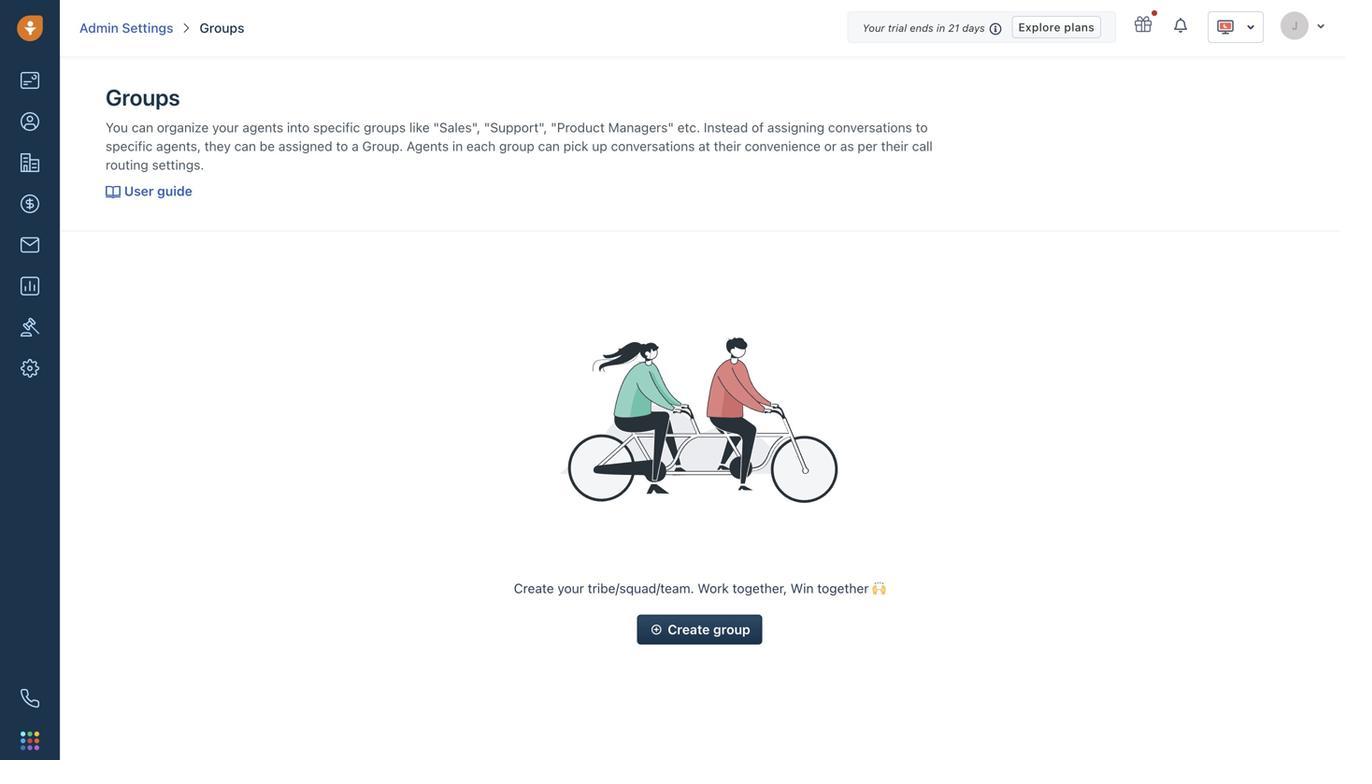 Task type: describe. For each thing, give the bounding box(es) containing it.
group.
[[362, 138, 403, 154]]

🙌
[[873, 580, 886, 596]]

agents
[[407, 138, 449, 154]]

days
[[962, 22, 985, 34]]

user guide icon image
[[106, 186, 121, 199]]

assigned
[[278, 138, 332, 154]]

tribe/squad/team.
[[588, 580, 694, 596]]

into
[[287, 119, 310, 135]]

1 horizontal spatial to
[[916, 119, 928, 135]]

each
[[467, 138, 496, 154]]

groups you can organize your agents into specific groups like "sales", "support", "product managers" etc. instead of assigning conversations to specific agents, they can be assigned to a group. agents in each group can pick up conversations at their convenience or as per their call routing settings.
[[106, 84, 933, 172]]

ends
[[910, 22, 934, 34]]

guide
[[157, 183, 192, 198]]

in inside groups you can organize your agents into specific groups like "sales", "support", "product managers" etc. instead of assigning conversations to specific agents, they can be assigned to a group. agents in each group can pick up conversations at their convenience or as per their call routing settings.
[[452, 138, 463, 154]]

assigning
[[767, 119, 825, 135]]

0 vertical spatial conversations
[[828, 119, 912, 135]]

ic_info_icon image
[[990, 21, 1003, 36]]

21
[[948, 22, 960, 34]]

together,
[[733, 580, 787, 596]]

user
[[124, 183, 154, 198]]

user guide link
[[106, 183, 192, 199]]

groups
[[364, 119, 406, 135]]

"support",
[[484, 119, 547, 135]]

up
[[592, 138, 607, 154]]

your trial ends in 21 days
[[863, 22, 985, 34]]

0 horizontal spatial specific
[[106, 138, 153, 154]]

settings
[[122, 20, 173, 36]]

2 their from the left
[[881, 138, 909, 154]]

be
[[260, 138, 275, 154]]

you
[[106, 119, 128, 135]]

your
[[863, 22, 885, 34]]

1 vertical spatial to
[[336, 138, 348, 154]]

instead
[[704, 119, 748, 135]]

phone element
[[11, 680, 49, 717]]

groups for groups you can organize your agents into specific groups like "sales", "support", "product managers" etc. instead of assigning conversations to specific agents, they can be assigned to a group. agents in each group can pick up conversations at their convenience or as per their call routing settings.
[[106, 84, 180, 110]]

together
[[817, 580, 869, 596]]



Task type: locate. For each thing, give the bounding box(es) containing it.
freshworks switcher image
[[21, 731, 39, 750]]

0 horizontal spatial in
[[452, 138, 463, 154]]

0 vertical spatial your
[[212, 119, 239, 135]]

0 horizontal spatial your
[[212, 119, 239, 135]]

ic_arrow_down image
[[1316, 21, 1326, 31]]

create group button
[[637, 615, 763, 644]]

groups
[[200, 20, 244, 36], [106, 84, 180, 110]]

user guide
[[124, 183, 192, 198]]

conversations up 'per'
[[828, 119, 912, 135]]

1 vertical spatial groups
[[106, 84, 180, 110]]

pick
[[564, 138, 589, 154]]

1 their from the left
[[714, 138, 741, 154]]

work
[[698, 580, 729, 596]]

of
[[752, 119, 764, 135]]

0 horizontal spatial create
[[514, 580, 554, 596]]

a
[[352, 138, 359, 154]]

your left tribe/squad/team.
[[558, 580, 584, 596]]

group down work
[[713, 622, 751, 637]]

organize
[[157, 119, 209, 135]]

0 vertical spatial create
[[514, 580, 554, 596]]

properties image
[[21, 318, 39, 337]]

to left the a
[[336, 138, 348, 154]]

group
[[499, 138, 535, 154], [713, 622, 751, 637]]

1 vertical spatial conversations
[[611, 138, 695, 154]]

group inside button
[[713, 622, 751, 637]]

call
[[912, 138, 933, 154]]

ic_add_segment image
[[649, 619, 664, 641]]

in
[[937, 22, 945, 34], [452, 138, 463, 154]]

"sales",
[[433, 119, 481, 135]]

plans
[[1064, 20, 1095, 33]]

0 vertical spatial groups
[[200, 20, 244, 36]]

0 vertical spatial to
[[916, 119, 928, 135]]

0 horizontal spatial conversations
[[611, 138, 695, 154]]

0 horizontal spatial their
[[714, 138, 741, 154]]

create for create your tribe/squad/team. work together, win together 🙌
[[514, 580, 554, 596]]

as
[[840, 138, 854, 154]]

explore plans
[[1019, 20, 1095, 33]]

groups inside groups you can organize your agents into specific groups like "sales", "support", "product managers" etc. instead of assigning conversations to specific agents, they can be assigned to a group. agents in each group can pick up conversations at their convenience or as per their call routing settings.
[[106, 84, 180, 110]]

like
[[409, 119, 430, 135]]

create
[[514, 580, 554, 596], [668, 622, 710, 637]]

0 vertical spatial in
[[937, 22, 945, 34]]

create inside button
[[668, 622, 710, 637]]

win
[[791, 580, 814, 596]]

to up call
[[916, 119, 928, 135]]

0 horizontal spatial can
[[132, 119, 153, 135]]

explore plans button
[[1012, 16, 1101, 38]]

your
[[212, 119, 239, 135], [558, 580, 584, 596]]

agents,
[[156, 138, 201, 154]]

settings.
[[152, 157, 204, 172]]

groups up 'you'
[[106, 84, 180, 110]]

can left be
[[234, 138, 256, 154]]

1 vertical spatial in
[[452, 138, 463, 154]]

convenience
[[745, 138, 821, 154]]

their down instead
[[714, 138, 741, 154]]

they
[[204, 138, 231, 154]]

admin settings link
[[79, 19, 173, 37]]

create for create group
[[668, 622, 710, 637]]

create group
[[668, 622, 751, 637]]

groups for groups
[[200, 20, 244, 36]]

create your tribe/squad/team. work together, win together 🙌
[[514, 580, 886, 596]]

2 horizontal spatial can
[[538, 138, 560, 154]]

in left 21
[[937, 22, 945, 34]]

can
[[132, 119, 153, 135], [234, 138, 256, 154], [538, 138, 560, 154]]

1 vertical spatial specific
[[106, 138, 153, 154]]

group down "support",
[[499, 138, 535, 154]]

1 horizontal spatial can
[[234, 138, 256, 154]]

specific up the a
[[313, 119, 360, 135]]

trial
[[888, 22, 907, 34]]

1 horizontal spatial their
[[881, 138, 909, 154]]

admin
[[79, 20, 119, 36]]

managers"
[[608, 119, 674, 135]]

can left pick
[[538, 138, 560, 154]]

their right 'per'
[[881, 138, 909, 154]]

in down "sales",
[[452, 138, 463, 154]]

0 vertical spatial group
[[499, 138, 535, 154]]

1 vertical spatial group
[[713, 622, 751, 637]]

admin settings
[[79, 20, 173, 36]]

explore
[[1019, 20, 1061, 33]]

or
[[824, 138, 837, 154]]

0 horizontal spatial to
[[336, 138, 348, 154]]

conversations down managers"
[[611, 138, 695, 154]]

bell regular image
[[1174, 16, 1189, 34]]

specific up routing
[[106, 138, 153, 154]]

can right 'you'
[[132, 119, 153, 135]]

your up "they"
[[212, 119, 239, 135]]

1 horizontal spatial create
[[668, 622, 710, 637]]

specific
[[313, 119, 360, 135], [106, 138, 153, 154]]

1 horizontal spatial group
[[713, 622, 751, 637]]

phone image
[[21, 689, 39, 708]]

to
[[916, 119, 928, 135], [336, 138, 348, 154]]

etc.
[[678, 119, 700, 135]]

0 horizontal spatial groups
[[106, 84, 180, 110]]

conversations
[[828, 119, 912, 135], [611, 138, 695, 154]]

1 horizontal spatial groups
[[200, 20, 244, 36]]

their
[[714, 138, 741, 154], [881, 138, 909, 154]]

1 horizontal spatial in
[[937, 22, 945, 34]]

group inside groups you can organize your agents into specific groups like "sales", "support", "product managers" etc. instead of assigning conversations to specific agents, they can be assigned to a group. agents in each group can pick up conversations at their convenience or as per their call routing settings.
[[499, 138, 535, 154]]

groups right settings
[[200, 20, 244, 36]]

ic_arrow_down image
[[1246, 20, 1256, 34]]

agents
[[242, 119, 283, 135]]

missing translation "unavailable" for locale "en-us" image
[[1216, 18, 1235, 36]]

1 vertical spatial your
[[558, 580, 584, 596]]

1 horizontal spatial specific
[[313, 119, 360, 135]]

your inside groups you can organize your agents into specific groups like "sales", "support", "product managers" etc. instead of assigning conversations to specific agents, they can be assigned to a group. agents in each group can pick up conversations at their convenience or as per their call routing settings.
[[212, 119, 239, 135]]

routing
[[106, 157, 148, 172]]

0 horizontal spatial group
[[499, 138, 535, 154]]

1 horizontal spatial your
[[558, 580, 584, 596]]

1 vertical spatial create
[[668, 622, 710, 637]]

"product
[[551, 119, 605, 135]]

1 horizontal spatial conversations
[[828, 119, 912, 135]]

0 vertical spatial specific
[[313, 119, 360, 135]]

at
[[699, 138, 710, 154]]

per
[[858, 138, 878, 154]]



Task type: vqa. For each thing, say whether or not it's contained in the screenshot.
Auto-
no



